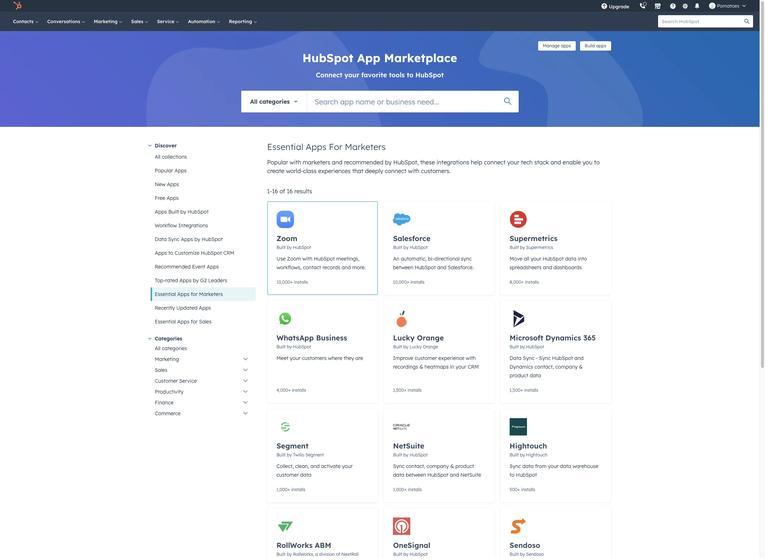 Task type: describe. For each thing, give the bounding box(es) containing it.
+ for salesforce
[[407, 280, 410, 285]]

data inside collect, clean, and activate your customer data
[[301, 472, 312, 478]]

2 horizontal spatial sales
[[199, 319, 212, 325]]

essential apps for sales link
[[151, 315, 256, 329]]

tyler black image
[[710, 3, 716, 9]]

hubspot inside the onesignal built by hubspot
[[410, 552, 428, 557]]

stack
[[535, 159, 550, 166]]

top-rated apps by g2 leaders link
[[151, 274, 256, 288]]

from
[[536, 463, 547, 470]]

built for apps
[[169, 209, 179, 215]]

0 vertical spatial hightouch
[[510, 442, 548, 451]]

0 vertical spatial lucky
[[394, 333, 415, 342]]

installs for zoom
[[294, 280, 308, 285]]

deeply
[[365, 167, 384, 175]]

manage apps link
[[539, 41, 576, 51]]

apps down recently updated apps at the bottom left
[[177, 319, 190, 325]]

+ for lucky
[[404, 388, 407, 393]]

manage apps
[[544, 43, 572, 48]]

for for sales
[[191, 319, 198, 325]]

essential apps for sales
[[155, 319, 212, 325]]

and inside move all your hubspot data into spreadsheets and dashboards
[[544, 264, 553, 271]]

heatmaps
[[425, 364, 449, 370]]

collections
[[162, 154, 187, 160]]

by inside lucky orange built by lucky orange
[[404, 344, 409, 350]]

0 vertical spatial orange
[[417, 333, 444, 342]]

1,500 for lucky
[[394, 388, 404, 393]]

marketers
[[303, 159, 331, 166]]

integrations
[[437, 159, 470, 166]]

automatic,
[[401, 256, 427, 262]]

data left "from"
[[523, 463, 534, 470]]

0 vertical spatial marketing
[[94, 18, 119, 24]]

rated
[[165, 277, 178, 284]]

essential for essential apps for sales
[[155, 319, 176, 325]]

1 horizontal spatial marketing
[[155, 356, 179, 363]]

by inside supermetrics built by supermetrics
[[521, 245, 526, 250]]

apps for manage apps
[[562, 43, 572, 48]]

1,000 for segment
[[277, 487, 288, 493]]

free apps
[[155, 195, 179, 201]]

sync left -
[[524, 355, 535, 362]]

help image
[[671, 3, 677, 10]]

-
[[536, 355, 538, 362]]

sync contact, company & product data between hubspot and netsuite
[[394, 463, 482, 478]]

categories button
[[148, 335, 256, 343]]

0 vertical spatial connect
[[485, 159, 506, 166]]

directional
[[435, 256, 460, 262]]

records
[[323, 264, 341, 271]]

1 vertical spatial hightouch
[[527, 452, 548, 458]]

0 vertical spatial sales link
[[127, 12, 153, 31]]

built for segment
[[277, 452, 286, 458]]

1 vertical spatial segment
[[306, 452, 324, 458]]

& inside the data sync - sync hubspot and dynamics contact, company & product data
[[580, 364, 583, 370]]

netsuite inside sync contact, company & product data between hubspot and netsuite
[[461, 472, 482, 478]]

to inside sync data from your data warehouse to hubspot
[[510, 472, 515, 478]]

new
[[155, 181, 166, 188]]

class
[[303, 167, 317, 175]]

integrations
[[179, 222, 208, 229]]

apps right event
[[207, 264, 219, 270]]

1,000 for netsuite
[[394, 487, 405, 493]]

4,000
[[277, 388, 289, 393]]

hubspot inside 'link'
[[202, 236, 223, 243]]

service inside customer service link
[[179, 378, 197, 384]]

Search app name or business need... search field
[[307, 91, 519, 112]]

1,000 + installs for segment
[[277, 487, 306, 493]]

between inside an automatic, bi-directional sync between hubspot and salesforce.
[[394, 264, 414, 271]]

apps down the collections
[[175, 167, 187, 174]]

built inside microsoft dynamics 365 built by hubspot
[[510, 344, 519, 350]]

zoom inside 'zoom built by hubspot'
[[277, 234, 298, 243]]

hubspot inside microsoft dynamics 365 built by hubspot
[[527, 344, 545, 350]]

for
[[329, 141, 343, 152]]

built for netsuite
[[394, 452, 403, 458]]

hubspot inside use zoom with hubspot meetings, workflows, contact records and more.
[[314, 256, 335, 262]]

by inside the onesignal built by hubspot
[[404, 552, 409, 557]]

customer service
[[155, 378, 197, 384]]

data left warehouse
[[561, 463, 572, 470]]

apps inside 'link'
[[181, 236, 193, 243]]

productivity link
[[151, 387, 256, 397]]

of inside rollworks abm built by rollworks, a division of nextroll
[[336, 552, 341, 557]]

notifications button
[[692, 0, 704, 12]]

0 horizontal spatial categories
[[162, 345, 187, 352]]

experience
[[439, 355, 465, 362]]

1 vertical spatial connect
[[385, 167, 407, 175]]

popular apps link
[[151, 164, 256, 178]]

into
[[579, 256, 588, 262]]

move all your hubspot data into spreadsheets and dashboards
[[510, 256, 588, 271]]

sync data from your data warehouse to hubspot
[[510, 463, 599, 478]]

recommended
[[344, 159, 384, 166]]

customers.
[[422, 167, 451, 175]]

built for onesignal
[[394, 552, 403, 557]]

build apps
[[585, 43, 607, 48]]

automation link
[[184, 12, 225, 31]]

activate
[[321, 463, 341, 470]]

manage
[[544, 43, 560, 48]]

essential apps for marketers
[[155, 291, 223, 298]]

caret image
[[148, 338, 151, 340]]

apps to customize hubspot crm link
[[151, 246, 256, 260]]

onesignal
[[394, 541, 431, 550]]

data for data sync apps by hubspot
[[155, 236, 167, 243]]

10,000 + installs for zoom
[[277, 280, 308, 285]]

contact, inside the data sync - sync hubspot and dynamics contact, company & product data
[[535, 364, 555, 370]]

sync inside sync data from your data warehouse to hubspot
[[510, 463, 522, 470]]

customers
[[302, 355, 327, 362]]

built for hightouch
[[510, 452, 519, 458]]

and inside use zoom with hubspot meetings, workflows, contact records and more.
[[342, 264, 351, 271]]

an
[[394, 256, 400, 262]]

rollworks,
[[293, 552, 314, 557]]

installs for segment
[[292, 487, 306, 493]]

service inside service link
[[157, 18, 176, 24]]

hubspot inside "salesforce built by hubspot"
[[410, 245, 428, 250]]

salesforce
[[394, 234, 431, 243]]

reporting
[[229, 18, 254, 24]]

workflow
[[155, 222, 177, 229]]

all for discover
[[155, 154, 161, 160]]

essential apps for marketers
[[267, 141, 386, 152]]

marketplaces button
[[651, 0, 666, 12]]

help
[[471, 159, 483, 166]]

all collections
[[155, 154, 187, 160]]

installs for lucky
[[408, 388, 422, 393]]

lucky orange built by lucky orange
[[394, 333, 444, 350]]

1 vertical spatial sendoso
[[527, 552, 544, 557]]

meetings,
[[337, 256, 360, 262]]

menu containing pomatoes
[[597, 0, 752, 12]]

salesforce built by hubspot
[[394, 234, 431, 250]]

1 horizontal spatial marketing link
[[151, 354, 256, 365]]

10,000 for zoom
[[277, 280, 291, 285]]

discover
[[155, 142, 177, 149]]

marketplaces image
[[655, 3, 662, 10]]

and inside the data sync - sync hubspot and dynamics contact, company & product data
[[575, 355, 584, 362]]

apps down free
[[155, 209, 167, 215]]

leaders
[[208, 277, 228, 284]]

10,000 for salesforce
[[394, 280, 407, 285]]

netsuite inside 'netsuite built by hubspot'
[[394, 442, 425, 451]]

discover button
[[148, 141, 256, 150]]

hubspot app marketplace
[[303, 51, 458, 65]]

contact
[[303, 264, 321, 271]]

0 vertical spatial marketing link
[[90, 12, 127, 31]]

that
[[353, 167, 364, 175]]

apps down recommended event apps in the top left of the page
[[180, 277, 192, 284]]

hubspot inside sync data from your data warehouse to hubspot
[[517, 472, 538, 478]]

0 vertical spatial crm
[[224, 250, 235, 256]]

tools
[[389, 71, 405, 79]]

data inside sync contact, company & product data between hubspot and netsuite
[[394, 472, 405, 478]]

by inside "salesforce built by hubspot"
[[404, 245, 409, 250]]

recordings
[[394, 364, 419, 370]]

built for zoom
[[277, 245, 286, 250]]

free apps link
[[151, 191, 256, 205]]

are
[[356, 355, 364, 362]]

hubspot inside move all your hubspot data into spreadsheets and dashboards
[[543, 256, 564, 262]]

for for marketers
[[191, 291, 198, 298]]

hubspot inside whatsapp business built by hubspot
[[293, 344, 311, 350]]

search button
[[742, 15, 754, 27]]

built for sendoso
[[510, 552, 519, 557]]

marketers for essential apps for marketers
[[345, 141, 386, 152]]

Search HubSpot search field
[[659, 15, 748, 27]]

connect
[[316, 71, 343, 79]]

by inside popular with marketers and recommended by hubspot, these integrations help connect your tech stack and enable you to create world-class experiences that deeply connect with customers.
[[385, 159, 392, 166]]

upgrade image
[[602, 3, 608, 10]]

settings link
[[681, 2, 690, 10]]

1 16 from the left
[[272, 188, 278, 195]]

segment built by twilio segment
[[277, 442, 324, 458]]

where
[[328, 355, 343, 362]]

top-
[[155, 277, 165, 284]]

company inside sync contact, company & product data between hubspot and netsuite
[[427, 463, 449, 470]]

installs for supermetrics
[[526, 280, 540, 285]]

warehouse
[[573, 463, 599, 470]]

customer inside collect, clean, and activate your customer data
[[277, 472, 299, 478]]

apps up recently updated apps at the bottom left
[[177, 291, 190, 298]]

by inside 'zoom built by hubspot'
[[287, 245, 292, 250]]

contact, inside sync contact, company & product data between hubspot and netsuite
[[406, 463, 426, 470]]

spreadsheets
[[510, 264, 542, 271]]

+ for netsuite
[[405, 487, 407, 493]]

by inside segment built by twilio segment
[[287, 452, 292, 458]]

move
[[510, 256, 523, 262]]

+ for hightouch
[[518, 487, 521, 493]]

collect, clean, and activate your customer data
[[277, 463, 353, 478]]

by inside hightouch built by hightouch
[[521, 452, 526, 458]]

apps right new
[[167, 181, 179, 188]]

installs for microsoft
[[525, 388, 539, 393]]

automation
[[188, 18, 217, 24]]

data inside move all your hubspot data into spreadsheets and dashboards
[[566, 256, 577, 262]]

conversations link
[[43, 12, 90, 31]]

categories inside popup button
[[260, 98, 290, 105]]

with inside use zoom with hubspot meetings, workflows, contact records and more.
[[303, 256, 313, 262]]

finance
[[155, 400, 174, 406]]

+ for zoom
[[291, 280, 293, 285]]

zoom inside use zoom with hubspot meetings, workflows, contact records and more.
[[287, 256, 301, 262]]

apps to customize hubspot crm
[[155, 250, 235, 256]]

essential apps for marketers link
[[151, 288, 256, 301]]



Task type: locate. For each thing, give the bounding box(es) containing it.
results
[[295, 188, 312, 195]]

1 horizontal spatial of
[[336, 552, 341, 557]]

productivity
[[155, 389, 184, 395]]

2 vertical spatial sales
[[155, 367, 168, 374]]

enable
[[563, 159, 582, 166]]

1 vertical spatial orange
[[423, 344, 439, 350]]

dynamics inside microsoft dynamics 365 built by hubspot
[[546, 333, 582, 342]]

with inside improve customer experience with recordings & heatmaps in your crm
[[466, 355, 476, 362]]

company down microsoft dynamics 365 built by hubspot
[[556, 364, 578, 370]]

marketers
[[345, 141, 386, 152], [199, 291, 223, 298]]

installs down sync contact, company & product data between hubspot and netsuite
[[408, 487, 422, 493]]

built inside the onesignal built by hubspot
[[394, 552, 403, 557]]

and inside sync contact, company & product data between hubspot and netsuite
[[450, 472, 460, 478]]

data inside the data sync - sync hubspot and dynamics contact, company & product data
[[510, 355, 522, 362]]

0 horizontal spatial 16
[[272, 188, 278, 195]]

supermetrics built by supermetrics
[[510, 234, 558, 250]]

1 vertical spatial crm
[[468, 364, 479, 370]]

of right 1-
[[280, 188, 286, 195]]

essential for essential apps for marketers
[[267, 141, 304, 152]]

apps up customize
[[181, 236, 193, 243]]

sales up customer
[[155, 367, 168, 374]]

to
[[407, 71, 414, 79], [595, 159, 600, 166], [169, 250, 173, 256], [510, 472, 515, 478]]

0 vertical spatial company
[[556, 364, 578, 370]]

installs right the 4,000
[[292, 388, 306, 393]]

crm
[[224, 250, 235, 256], [468, 364, 479, 370]]

10,000 down the workflows,
[[277, 280, 291, 285]]

1 horizontal spatial company
[[556, 364, 578, 370]]

hubspot inside 'netsuite built by hubspot'
[[410, 452, 428, 458]]

and inside an automatic, bi-directional sync between hubspot and salesforce.
[[438, 264, 447, 271]]

1 10,000 from the left
[[277, 280, 291, 285]]

dynamics inside the data sync - sync hubspot and dynamics contact, company & product data
[[510, 364, 534, 370]]

your left favorite
[[345, 71, 360, 79]]

recently
[[155, 305, 175, 311]]

1 vertical spatial customer
[[277, 472, 299, 478]]

your inside sync data from your data warehouse to hubspot
[[549, 463, 559, 470]]

essential for essential apps for marketers
[[155, 291, 176, 298]]

connect down hubspot,
[[385, 167, 407, 175]]

essential down 'recently'
[[155, 319, 176, 325]]

built inside lucky orange built by lucky orange
[[394, 344, 403, 350]]

hightouch built by hightouch
[[510, 442, 548, 458]]

by inside microsoft dynamics 365 built by hubspot
[[521, 344, 526, 350]]

built for salesforce
[[394, 245, 403, 250]]

abm
[[315, 541, 332, 550]]

0 vertical spatial sendoso
[[510, 541, 541, 550]]

marketers down leaders
[[199, 291, 223, 298]]

for down updated
[[191, 319, 198, 325]]

1 horizontal spatial product
[[510, 372, 529, 379]]

0 vertical spatial popular
[[267, 159, 288, 166]]

0 horizontal spatial 10,000
[[277, 280, 291, 285]]

0 vertical spatial customer
[[415, 355, 438, 362]]

zoom
[[277, 234, 298, 243], [287, 256, 301, 262]]

1 horizontal spatial 10,000 + installs
[[394, 280, 425, 285]]

8,000 + installs
[[510, 280, 540, 285]]

hubspot inside the data sync - sync hubspot and dynamics contact, company & product data
[[553, 355, 574, 362]]

more.
[[353, 264, 366, 271]]

+ for supermetrics
[[522, 280, 524, 285]]

segment
[[277, 442, 309, 451], [306, 452, 324, 458]]

0 horizontal spatial marketing link
[[90, 12, 127, 31]]

between inside sync contact, company & product data between hubspot and netsuite
[[406, 472, 427, 478]]

1 1,500 + installs from the left
[[394, 388, 422, 393]]

2 16 from the left
[[287, 188, 293, 195]]

for inside essential apps for sales link
[[191, 319, 198, 325]]

dynamics down microsoft
[[510, 364, 534, 370]]

your right "from"
[[549, 463, 559, 470]]

hubspot,
[[394, 159, 419, 166]]

data left -
[[510, 355, 522, 362]]

contacts
[[13, 18, 35, 24]]

commerce
[[155, 410, 181, 417]]

installs down the spreadsheets at the top
[[526, 280, 540, 285]]

0 vertical spatial data
[[155, 236, 167, 243]]

1 vertical spatial marketing
[[155, 356, 179, 363]]

built inside 'zoom built by hubspot'
[[277, 245, 286, 250]]

1 horizontal spatial 16
[[287, 188, 293, 195]]

apps for build apps
[[597, 43, 607, 48]]

2 horizontal spatial &
[[580, 364, 583, 370]]

0 horizontal spatial data
[[155, 236, 167, 243]]

1 vertical spatial popular
[[155, 167, 173, 174]]

company inside the data sync - sync hubspot and dynamics contact, company & product data
[[556, 364, 578, 370]]

between down 'netsuite built by hubspot'
[[406, 472, 427, 478]]

popular for popular with marketers and recommended by hubspot, these integrations help connect your tech stack and enable you to create world-class experiences that deeply connect with customers.
[[267, 159, 288, 166]]

1 horizontal spatial sales
[[155, 367, 168, 374]]

calling icon image
[[640, 3, 647, 9]]

data down -
[[530, 372, 542, 379]]

sync
[[462, 256, 472, 262]]

caret image
[[148, 145, 151, 147]]

segment up collect, clean, and activate your customer data
[[306, 452, 324, 458]]

workflow integrations
[[155, 222, 208, 229]]

whatsapp
[[277, 333, 314, 342]]

a
[[316, 552, 318, 557]]

hubspot link
[[9, 1, 27, 10]]

zoom up use
[[277, 234, 298, 243]]

event
[[192, 264, 206, 270]]

1 vertical spatial categories
[[162, 345, 187, 352]]

apps up essential apps for sales link
[[199, 305, 211, 311]]

product
[[510, 372, 529, 379], [456, 463, 475, 470]]

sync right -
[[540, 355, 551, 362]]

1 horizontal spatial data
[[510, 355, 522, 362]]

categories
[[155, 336, 182, 342]]

use
[[277, 256, 286, 262]]

1,500
[[394, 388, 404, 393], [510, 388, 521, 393]]

to inside popular with marketers and recommended by hubspot, these integrations help connect your tech stack and enable you to create world-class experiences that deeply connect with customers.
[[595, 159, 600, 166]]

settings image
[[683, 3, 689, 10]]

product inside sync contact, company & product data between hubspot and netsuite
[[456, 463, 475, 470]]

sync
[[168, 236, 180, 243], [524, 355, 535, 362], [540, 355, 551, 362], [394, 463, 405, 470], [510, 463, 522, 470]]

10,000 + installs
[[277, 280, 308, 285], [394, 280, 425, 285]]

0 horizontal spatial contact,
[[406, 463, 426, 470]]

apps right manage
[[562, 43, 572, 48]]

installs down contact
[[294, 280, 308, 285]]

apps right free
[[167, 195, 179, 201]]

1 vertical spatial marketers
[[199, 291, 223, 298]]

1,500 + installs for lucky
[[394, 388, 422, 393]]

0 vertical spatial service
[[157, 18, 176, 24]]

0 horizontal spatial &
[[420, 364, 424, 370]]

1 vertical spatial all categories
[[155, 345, 187, 352]]

marketers up the recommended
[[345, 141, 386, 152]]

10,000 down an
[[394, 280, 407, 285]]

popular up new apps on the top
[[155, 167, 173, 174]]

of right division
[[336, 552, 341, 557]]

division
[[320, 552, 335, 557]]

0 horizontal spatial popular
[[155, 167, 173, 174]]

2 1,000 + installs from the left
[[394, 487, 422, 493]]

2 1,500 from the left
[[510, 388, 521, 393]]

1-
[[267, 188, 272, 195]]

data inside 'link'
[[155, 236, 167, 243]]

customer inside improve customer experience with recordings & heatmaps in your crm
[[415, 355, 438, 362]]

0 horizontal spatial of
[[280, 188, 286, 195]]

essential up 'recently'
[[155, 291, 176, 298]]

1 1,000 from the left
[[277, 487, 288, 493]]

1 vertical spatial company
[[427, 463, 449, 470]]

crm inside improve customer experience with recordings & heatmaps in your crm
[[468, 364, 479, 370]]

0 horizontal spatial connect
[[385, 167, 407, 175]]

built inside "salesforce built by hubspot"
[[394, 245, 403, 250]]

popular
[[267, 159, 288, 166], [155, 167, 173, 174]]

data for data sync - sync hubspot and dynamics contact, company & product data
[[510, 355, 522, 362]]

data up dashboards
[[566, 256, 577, 262]]

company
[[556, 364, 578, 370], [427, 463, 449, 470]]

built inside hightouch built by hightouch
[[510, 452, 519, 458]]

built inside 'netsuite built by hubspot'
[[394, 452, 403, 458]]

2 1,000 from the left
[[394, 487, 405, 493]]

1 vertical spatial lucky
[[410, 344, 422, 350]]

crm right in
[[468, 364, 479, 370]]

1 vertical spatial product
[[456, 463, 475, 470]]

installs down the data sync - sync hubspot and dynamics contact, company & product data
[[525, 388, 539, 393]]

notifications image
[[695, 3, 701, 10]]

0 vertical spatial marketers
[[345, 141, 386, 152]]

calling icon button
[[637, 1, 650, 10]]

menu
[[597, 0, 752, 12]]

2 1,500 + installs from the left
[[510, 388, 539, 393]]

contact, down 'netsuite built by hubspot'
[[406, 463, 426, 470]]

by inside 'link'
[[195, 236, 200, 243]]

1,500 + installs down the data sync - sync hubspot and dynamics contact, company & product data
[[510, 388, 539, 393]]

your inside collect, clean, and activate your customer data
[[342, 463, 353, 470]]

installs for hightouch
[[522, 487, 536, 493]]

finance link
[[151, 397, 256, 408]]

0 horizontal spatial marketing
[[94, 18, 119, 24]]

by inside 'netsuite built by hubspot'
[[404, 452, 409, 458]]

0 horizontal spatial apps
[[562, 43, 572, 48]]

data down the workflow at left top
[[155, 236, 167, 243]]

whatsapp business built by hubspot
[[277, 333, 348, 350]]

sales down recently updated apps link
[[199, 319, 212, 325]]

with right experience
[[466, 355, 476, 362]]

1 1,500 from the left
[[394, 388, 404, 393]]

g2
[[200, 277, 207, 284]]

sync down the workflow integrations on the top left of the page
[[168, 236, 180, 243]]

0 vertical spatial sales
[[131, 18, 145, 24]]

customer
[[155, 378, 178, 384]]

all categories
[[250, 98, 290, 105], [155, 345, 187, 352]]

by inside sendoso built by sendoso
[[521, 552, 526, 557]]

1,500 + installs down recordings
[[394, 388, 422, 393]]

recommended
[[155, 264, 191, 270]]

crm up recommended event apps link
[[224, 250, 235, 256]]

sync inside sync contact, company & product data between hubspot and netsuite
[[394, 463, 405, 470]]

1 vertical spatial between
[[406, 472, 427, 478]]

0 vertical spatial segment
[[277, 442, 309, 451]]

connect right help at the top
[[485, 159, 506, 166]]

1 horizontal spatial popular
[[267, 159, 288, 166]]

0 vertical spatial supermetrics
[[510, 234, 558, 243]]

1 horizontal spatial 1,500 + installs
[[510, 388, 539, 393]]

an automatic, bi-directional sync between hubspot and salesforce.
[[394, 256, 474, 271]]

1 horizontal spatial marketers
[[345, 141, 386, 152]]

search image
[[745, 19, 750, 24]]

popular for popular apps
[[155, 167, 173, 174]]

dynamics
[[546, 333, 582, 342], [510, 364, 534, 370]]

16 left results
[[287, 188, 293, 195]]

1 vertical spatial service
[[179, 378, 197, 384]]

1 horizontal spatial 1,000 + installs
[[394, 487, 422, 493]]

1 10,000 + installs from the left
[[277, 280, 308, 285]]

essential up the world-
[[267, 141, 304, 152]]

company down 'netsuite built by hubspot'
[[427, 463, 449, 470]]

rollworks abm built by rollworks, a division of nextroll
[[277, 541, 359, 557]]

workflows,
[[277, 264, 302, 271]]

your right all
[[531, 256, 542, 262]]

hubspot image
[[13, 1, 22, 10]]

built inside supermetrics built by supermetrics
[[510, 245, 519, 250]]

2 10,000 + installs from the left
[[394, 280, 425, 285]]

for inside essential apps for marketers link
[[191, 291, 198, 298]]

customize
[[175, 250, 200, 256]]

0 horizontal spatial 1,000
[[277, 487, 288, 493]]

1 horizontal spatial service
[[179, 378, 197, 384]]

menu item
[[635, 0, 637, 12]]

1,500 + installs for microsoft
[[510, 388, 539, 393]]

1 vertical spatial zoom
[[287, 256, 301, 262]]

1 horizontal spatial &
[[451, 463, 455, 470]]

1 vertical spatial sales link
[[151, 365, 256, 376]]

product inside the data sync - sync hubspot and dynamics contact, company & product data
[[510, 372, 529, 379]]

your right in
[[456, 364, 467, 370]]

sync inside 'link'
[[168, 236, 180, 243]]

favorite
[[362, 71, 387, 79]]

hightouch
[[510, 442, 548, 451], [527, 452, 548, 458]]

installs down clean,
[[292, 487, 306, 493]]

service left automation
[[157, 18, 176, 24]]

business
[[316, 333, 348, 342]]

2 10,000 from the left
[[394, 280, 407, 285]]

0 vertical spatial all
[[250, 98, 258, 105]]

your left "tech"
[[508, 159, 520, 166]]

+ for segment
[[288, 487, 290, 493]]

1 horizontal spatial 1,500
[[510, 388, 521, 393]]

0 horizontal spatial marketers
[[199, 291, 223, 298]]

with up the world-
[[290, 159, 302, 166]]

0 horizontal spatial all categories
[[155, 345, 187, 352]]

1 vertical spatial of
[[336, 552, 341, 557]]

1 1,000 + installs from the left
[[277, 487, 306, 493]]

data
[[566, 256, 577, 262], [530, 372, 542, 379], [523, 463, 534, 470], [561, 463, 572, 470], [301, 472, 312, 478], [394, 472, 405, 478]]

essential inside essential apps for marketers link
[[155, 291, 176, 298]]

built inside whatsapp business built by hubspot
[[277, 344, 286, 350]]

+ for microsoft
[[521, 388, 524, 393]]

10,000 + installs down automatic,
[[394, 280, 425, 285]]

apps up marketers
[[306, 141, 327, 152]]

dashboards
[[554, 264, 582, 271]]

2 apps from the left
[[597, 43, 607, 48]]

installs for whatsapp
[[292, 388, 306, 393]]

10,000 + installs for salesforce
[[394, 280, 425, 285]]

to right tools
[[407, 71, 414, 79]]

0 horizontal spatial company
[[427, 463, 449, 470]]

segment up twilio
[[277, 442, 309, 451]]

contacts link
[[9, 12, 43, 31]]

marketing
[[94, 18, 119, 24], [155, 356, 179, 363]]

service up productivity link
[[179, 378, 197, 384]]

sync down 'netsuite built by hubspot'
[[394, 463, 405, 470]]

between
[[394, 264, 414, 271], [406, 472, 427, 478]]

all collections link
[[151, 150, 256, 164]]

built inside sendoso built by sendoso
[[510, 552, 519, 557]]

1 vertical spatial essential
[[155, 291, 176, 298]]

built inside rollworks abm built by rollworks, a division of nextroll
[[277, 552, 286, 557]]

installs down recordings
[[408, 388, 422, 393]]

lucky
[[394, 333, 415, 342], [410, 344, 422, 350]]

2 vertical spatial essential
[[155, 319, 176, 325]]

for
[[191, 291, 198, 298], [191, 319, 198, 325]]

hubspot inside 'zoom built by hubspot'
[[293, 245, 311, 250]]

customer down collect,
[[277, 472, 299, 478]]

0 vertical spatial for
[[191, 291, 198, 298]]

recently updated apps link
[[151, 301, 256, 315]]

built for supermetrics
[[510, 245, 519, 250]]

to right the you
[[595, 159, 600, 166]]

sales left service link
[[131, 18, 145, 24]]

installs down automatic,
[[411, 280, 425, 285]]

your inside move all your hubspot data into spreadsheets and dashboards
[[531, 256, 542, 262]]

0 horizontal spatial 1,500 + installs
[[394, 388, 422, 393]]

workflow integrations link
[[151, 219, 256, 233]]

essential inside essential apps for sales link
[[155, 319, 176, 325]]

10,000 + installs down the workflows,
[[277, 280, 308, 285]]

1-16 of 16 results
[[267, 188, 312, 195]]

16
[[272, 188, 278, 195], [287, 188, 293, 195]]

1,500 for microsoft
[[510, 388, 521, 393]]

data inside the data sync - sync hubspot and dynamics contact, company & product data
[[530, 372, 542, 379]]

installs for netsuite
[[408, 487, 422, 493]]

0 vertical spatial contact,
[[535, 364, 555, 370]]

apps
[[562, 43, 572, 48], [597, 43, 607, 48]]

0 horizontal spatial dynamics
[[510, 364, 534, 370]]

& inside sync contact, company & product data between hubspot and netsuite
[[451, 463, 455, 470]]

all for categories
[[155, 345, 161, 352]]

data down 'netsuite built by hubspot'
[[394, 472, 405, 478]]

1 vertical spatial for
[[191, 319, 198, 325]]

16 down create
[[272, 188, 278, 195]]

1,000 + installs down collect,
[[277, 487, 306, 493]]

installs right the 500
[[522, 487, 536, 493]]

popular inside popular with marketers and recommended by hubspot, these integrations help connect your tech stack and enable you to create world-class experiences that deeply connect with customers.
[[267, 159, 288, 166]]

hubspot inside sync contact, company & product data between hubspot and netsuite
[[428, 472, 449, 478]]

your inside improve customer experience with recordings & heatmaps in your crm
[[456, 364, 467, 370]]

with down hubspot,
[[408, 167, 420, 175]]

& inside improve customer experience with recordings & heatmaps in your crm
[[420, 364, 424, 370]]

1,000 + installs for netsuite
[[394, 487, 422, 493]]

rollworks
[[277, 541, 313, 550]]

1 horizontal spatial categories
[[260, 98, 290, 105]]

data sync apps by hubspot link
[[151, 233, 256, 246]]

apps up recommended
[[155, 250, 167, 256]]

all categories inside popup button
[[250, 98, 290, 105]]

1 horizontal spatial contact,
[[535, 364, 555, 370]]

1,000 + installs down sync contact, company & product data between hubspot and netsuite
[[394, 487, 422, 493]]

zoom up the workflows,
[[287, 256, 301, 262]]

1 vertical spatial marketing link
[[151, 354, 256, 365]]

to up the 500
[[510, 472, 515, 478]]

by inside rollworks abm built by rollworks, a division of nextroll
[[287, 552, 292, 557]]

2 for from the top
[[191, 319, 198, 325]]

+ for whatsapp
[[289, 388, 291, 393]]

zoom built by hubspot
[[277, 234, 311, 250]]

they
[[344, 355, 354, 362]]

apps
[[306, 141, 327, 152], [175, 167, 187, 174], [167, 181, 179, 188], [167, 195, 179, 201], [155, 209, 167, 215], [181, 236, 193, 243], [155, 250, 167, 256], [207, 264, 219, 270], [180, 277, 192, 284], [177, 291, 190, 298], [199, 305, 211, 311], [177, 319, 190, 325]]

1 horizontal spatial connect
[[485, 159, 506, 166]]

twilio
[[293, 452, 305, 458]]

contact, down -
[[535, 364, 555, 370]]

data down clean,
[[301, 472, 312, 478]]

data sync - sync hubspot and dynamics contact, company & product data
[[510, 355, 584, 379]]

0 horizontal spatial 1,000 + installs
[[277, 487, 306, 493]]

0 horizontal spatial netsuite
[[394, 442, 425, 451]]

sync down hightouch built by hightouch
[[510, 463, 522, 470]]

2 vertical spatial all
[[155, 345, 161, 352]]

to up recommended
[[169, 250, 173, 256]]

installs for salesforce
[[411, 280, 425, 285]]

by inside whatsapp business built by hubspot
[[287, 344, 292, 350]]

in
[[451, 364, 455, 370]]

supermetrics inside supermetrics built by supermetrics
[[527, 245, 554, 250]]

and inside collect, clean, and activate your customer data
[[311, 463, 320, 470]]

1 vertical spatial netsuite
[[461, 472, 482, 478]]

1 vertical spatial sales
[[199, 319, 212, 325]]

your right activate
[[342, 463, 353, 470]]

0 horizontal spatial sales
[[131, 18, 145, 24]]

0 vertical spatial netsuite
[[394, 442, 425, 451]]

pomatoes
[[718, 3, 740, 9]]

apps right build at top right
[[597, 43, 607, 48]]

customer up heatmaps
[[415, 355, 438, 362]]

0 horizontal spatial 10,000 + installs
[[277, 280, 308, 285]]

popular up create
[[267, 159, 288, 166]]

1 for from the top
[[191, 291, 198, 298]]

sendoso built by sendoso
[[510, 541, 544, 557]]

1 horizontal spatial dynamics
[[546, 333, 582, 342]]

1 vertical spatial data
[[510, 355, 522, 362]]

0 horizontal spatial customer
[[277, 472, 299, 478]]

connect
[[485, 159, 506, 166], [385, 167, 407, 175]]

0 horizontal spatial crm
[[224, 250, 235, 256]]

1 horizontal spatial all categories
[[250, 98, 290, 105]]

1 apps from the left
[[562, 43, 572, 48]]

your right meet
[[290, 355, 301, 362]]

dynamics left 365
[[546, 333, 582, 342]]

0 vertical spatial dynamics
[[546, 333, 582, 342]]

for down top-rated apps by g2 leaders
[[191, 291, 198, 298]]

all inside popup button
[[250, 98, 258, 105]]

between down an
[[394, 264, 414, 271]]

marketing link
[[90, 12, 127, 31], [151, 354, 256, 365]]

your inside popular with marketers and recommended by hubspot, these integrations help connect your tech stack and enable you to create world-class experiences that deeply connect with customers.
[[508, 159, 520, 166]]

categories
[[260, 98, 290, 105], [162, 345, 187, 352]]

1 horizontal spatial apps
[[597, 43, 607, 48]]

all categories button
[[241, 91, 307, 112]]

marketers for essential apps for marketers
[[199, 291, 223, 298]]

0 vertical spatial of
[[280, 188, 286, 195]]

with up contact
[[303, 256, 313, 262]]

0 horizontal spatial product
[[456, 463, 475, 470]]

1 vertical spatial contact,
[[406, 463, 426, 470]]

0 vertical spatial essential
[[267, 141, 304, 152]]

hubspot inside an automatic, bi-directional sync between hubspot and salesforce.
[[415, 264, 436, 271]]

supermetrics
[[510, 234, 558, 243], [527, 245, 554, 250]]

1 vertical spatial dynamics
[[510, 364, 534, 370]]

built inside segment built by twilio segment
[[277, 452, 286, 458]]



Task type: vqa. For each thing, say whether or not it's contained in the screenshot.
0%
no



